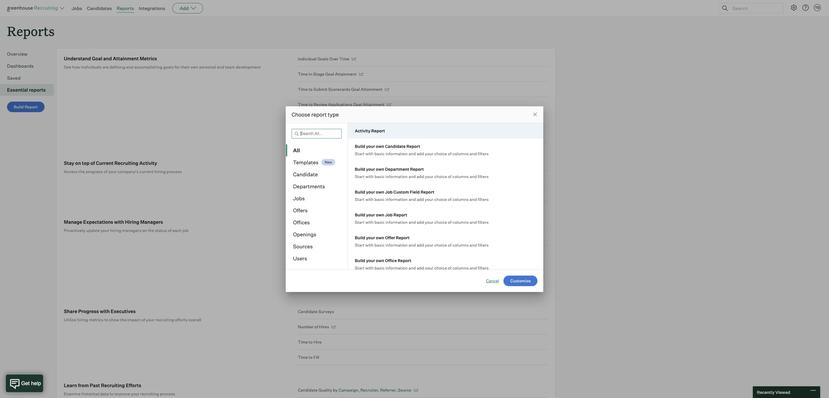 Task type: describe. For each thing, give the bounding box(es) containing it.
team
[[225, 65, 235, 70]]

all
[[293, 147, 300, 154]]

executives
[[111, 309, 136, 315]]

share progress with executives utilize hiring metrics to show the impact of your recruiting efforts overall
[[64, 309, 201, 323]]

goals
[[318, 56, 329, 61]]

icon chart image for time to review applications goal attainment
[[387, 103, 392, 106]]

offer for report
[[385, 235, 395, 240]]

your inside manage expectations with hiring managers proactively update your hiring managers on the status of each job
[[101, 228, 109, 233]]

basic inside "build your own job custom field report start with basic information and add your choice of columns and filters"
[[375, 197, 385, 202]]

offers
[[293, 207, 308, 214]]

add for build your own job report
[[417, 220, 424, 225]]

status
[[155, 228, 167, 233]]

icon chart image for time in stage goal attainment
[[359, 73, 364, 76]]

sources
[[293, 243, 313, 250]]

type
[[328, 111, 339, 118]]

recruiting inside the learn from past recruiting efforts examine historical data to improve your recruiting process
[[101, 383, 125, 389]]

offices
[[293, 219, 310, 226]]

new for new candidates by source
[[298, 250, 307, 255]]

own inside understand goal and attainment metrics see how individuals are defining and accomplishing goals for their own personal and team development
[[191, 65, 199, 70]]

filters for build your own offer report start with basic information and add your choice of columns and filters
[[478, 243, 489, 248]]

job for build your own job custom field report
[[385, 190, 393, 195]]

your inside stay on top of current recruiting activity access the progress of your company's current hiring process
[[108, 169, 117, 174]]

hires
[[319, 325, 329, 330]]

start for build your own job report start with basic information and add your choice of columns and filters
[[355, 220, 365, 225]]

build your own candidate report start with basic information and add your choice of columns and filters
[[355, 144, 489, 156]]

individuals
[[81, 65, 102, 70]]

time in stage goal attainment
[[298, 72, 357, 77]]

to inside the share progress with executives utilize hiring metrics to show the impact of your recruiting efforts overall
[[104, 318, 108, 323]]

goal up 'time to schedule available candidate goal attainment'
[[353, 102, 362, 107]]

new candidates by source
[[298, 250, 349, 255]]

proactively
[[64, 228, 85, 233]]

over for referrals over time
[[316, 266, 325, 271]]

jobs link
[[72, 5, 82, 11]]

each
[[173, 228, 182, 233]]

manage expectations with hiring managers proactively update your hiring managers on the status of each job
[[64, 219, 189, 233]]

of inside build your own department report start with basic information and add your choice of columns and filters
[[448, 174, 452, 179]]

time to hire
[[298, 340, 322, 345]]

of inside "build your own job custom field report start with basic information and add your choice of columns and filters"
[[448, 197, 452, 202]]

filters inside "build your own job custom field report start with basic information and add your choice of columns and filters"
[[478, 197, 489, 202]]

time for time to fill
[[298, 355, 308, 360]]

with inside build your own office report start with basic information and add your choice of columns and filters
[[366, 266, 374, 271]]

custom
[[394, 190, 409, 195]]

office
[[385, 258, 397, 263]]

to for time to hire
[[309, 340, 313, 345]]

build for build your own candidate report start with basic information and add your choice of columns and filters
[[355, 144, 365, 149]]

icon chart image for time to submit scorecards goal attainment
[[385, 88, 389, 91]]

your inside the learn from past recruiting efforts examine historical data to improve your recruiting process
[[131, 392, 140, 397]]

build for build your own job report start with basic information and add your choice of columns and filters
[[355, 212, 365, 217]]

development
[[236, 65, 261, 70]]

see
[[64, 65, 71, 70]]

with inside the share progress with executives utilize hiring metrics to show the impact of your recruiting efforts overall
[[100, 309, 110, 315]]

build for build report
[[14, 104, 24, 109]]

manage
[[64, 219, 82, 225]]

report inside build your own department report start with basic information and add your choice of columns and filters
[[410, 167, 424, 172]]

with inside "build your own job custom field report start with basic information and add your choice of columns and filters"
[[366, 197, 374, 202]]

report inside button
[[25, 104, 38, 109]]

essential reports link
[[7, 87, 52, 94]]

activity inside stay on top of current recruiting activity access the progress of your company's current hiring process
[[139, 160, 157, 166]]

candidate inside build your own candidate report start with basic information and add your choice of columns and filters
[[385, 144, 406, 149]]

how
[[72, 65, 80, 70]]

job for build your own job report
[[385, 212, 393, 217]]

build for build your own department report start with basic information and add your choice of columns and filters
[[355, 167, 365, 172]]

goal right scorecards
[[351, 87, 360, 92]]

overall
[[189, 318, 201, 323]]

progress
[[86, 169, 103, 174]]

new for new
[[325, 160, 332, 165]]

build your own office report start with basic information and add your choice of columns and filters
[[355, 258, 489, 271]]

td button
[[813, 3, 823, 12]]

are
[[103, 65, 109, 70]]

3 , from the left
[[396, 388, 397, 393]]

stay on top of current recruiting activity access the progress of your company's current hiring process
[[64, 160, 182, 174]]

campaign
[[339, 388, 358, 393]]

time to hire link
[[298, 335, 548, 350]]

to for time to fill
[[309, 355, 313, 360]]

candidate for candidate quality by campaign , recruiter , referrer
[[298, 388, 318, 393]]

improve
[[114, 392, 130, 397]]

users
[[293, 255, 307, 262]]

columns for build your own department report start with basic information and add your choice of columns and filters
[[453, 174, 469, 179]]

of inside the build your own offer report start with basic information and add your choice of columns and filters
[[448, 243, 452, 248]]

referrer link
[[380, 388, 396, 393]]

personal
[[199, 65, 216, 70]]

by for candidates
[[330, 250, 335, 255]]

recently
[[757, 390, 775, 395]]

hiring inside the share progress with executives utilize hiring metrics to show the impact of your recruiting efforts overall
[[77, 318, 88, 323]]

candidate quality by campaign , recruiter , referrer
[[298, 388, 396, 393]]

1 vertical spatial source
[[398, 388, 412, 393]]

0 horizontal spatial department
[[298, 192, 321, 197]]

scorecards
[[329, 87, 350, 92]]

time right goals
[[339, 56, 349, 61]]

start inside "build your own job custom field report start with basic information and add your choice of columns and filters"
[[355, 197, 365, 202]]

campaign link
[[339, 388, 358, 393]]

time to fill
[[298, 355, 319, 360]]

company's
[[118, 169, 139, 174]]

basic for job
[[375, 220, 385, 225]]

candidate pipeline email link
[[298, 219, 548, 230]]

your inside the share progress with executives utilize hiring metrics to show the impact of your recruiting efforts overall
[[146, 318, 155, 323]]

add for build your own office report
[[417, 266, 424, 271]]

to for time to approve offer goal attainment
[[309, 133, 313, 138]]

goal inside understand goal and attainment metrics see how individuals are defining and accomplishing goals for their own personal and team development
[[92, 56, 102, 62]]

choice for build your own office report
[[435, 266, 447, 271]]

viewed
[[776, 390, 791, 395]]

time for time in stage goal attainment
[[298, 72, 308, 77]]

1 vertical spatial reports
[[7, 22, 55, 40]]

build report button
[[7, 102, 44, 112]]

jobs inside choose report type "dialog"
[[293, 195, 305, 202]]

pipeline for manage expectations with hiring managers
[[319, 220, 334, 225]]

managers
[[122, 228, 141, 233]]

field
[[410, 190, 420, 195]]

stay
[[64, 160, 74, 166]]

icon chart image for applications over time
[[345, 236, 350, 239]]

choice for build your own offer report
[[435, 243, 447, 248]]

cancel link
[[486, 278, 499, 284]]

goals
[[163, 65, 174, 70]]

build your own offer report start with basic information and add your choice of columns and filters
[[355, 235, 489, 248]]

time to submit scorecards goal attainment
[[298, 87, 383, 92]]

number
[[298, 325, 314, 330]]

add for build your own offer report
[[417, 243, 424, 248]]

td
[[815, 6, 820, 10]]

own for build your own office report
[[376, 258, 384, 263]]

goal right stage
[[325, 72, 334, 77]]

metrics
[[89, 318, 104, 323]]

with inside the build your own offer report start with basic information and add your choice of columns and filters
[[366, 243, 374, 248]]

reports link
[[117, 5, 134, 11]]

utilize
[[64, 318, 76, 323]]

update
[[86, 228, 100, 233]]

candidate for candidate
[[293, 171, 318, 178]]

time for time to submit scorecards goal attainment
[[298, 87, 308, 92]]

start for build your own offer report start with basic information and add your choice of columns and filters
[[355, 243, 365, 248]]

hire
[[314, 340, 322, 345]]

build your own job custom field report start with basic information and add your choice of columns and filters
[[355, 190, 489, 202]]

candidate surveys
[[298, 309, 334, 314]]

information for candidate
[[386, 151, 408, 156]]

historical
[[82, 392, 99, 397]]

top
[[82, 160, 90, 166]]

time down email
[[333, 235, 343, 240]]

choice inside "build your own job custom field report start with basic information and add your choice of columns and filters"
[[435, 197, 447, 202]]

access
[[64, 169, 78, 174]]

hiring
[[125, 219, 139, 225]]

recruiting inside the learn from past recruiting efforts examine historical data to improve your recruiting process
[[140, 392, 159, 397]]

time for time to hire
[[298, 340, 308, 345]]

with inside build your own job report start with basic information and add your choice of columns and filters
[[366, 220, 374, 225]]

add button
[[172, 3, 203, 13]]

choose report type
[[292, 111, 339, 118]]

metrics
[[140, 56, 157, 62]]

interviewing
[[298, 176, 322, 181]]

process inside stay on top of current recruiting activity access the progress of your company's current hiring process
[[167, 169, 182, 174]]

fill
[[314, 355, 319, 360]]

managers
[[140, 219, 163, 225]]

filters for build your own job report start with basic information and add your choice of columns and filters
[[478, 220, 489, 225]]

the inside the share progress with executives utilize hiring metrics to show the impact of your recruiting efforts overall
[[120, 318, 126, 323]]

report inside build your own job report start with basic information and add your choice of columns and filters
[[394, 212, 407, 217]]

progress
[[78, 309, 99, 315]]

accomplishing
[[134, 65, 162, 70]]

time to review applications goal attainment
[[298, 102, 385, 107]]

efforts
[[126, 383, 141, 389]]

columns for build your own office report start with basic information and add your choice of columns and filters
[[453, 266, 469, 271]]

understand goal and attainment metrics see how individuals are defining and accomplishing goals for their own personal and team development
[[64, 56, 261, 70]]



Task type: vqa. For each thing, say whether or not it's contained in the screenshot.
the Offers
yes



Task type: locate. For each thing, give the bounding box(es) containing it.
add up field
[[417, 174, 424, 179]]

choice inside the build your own offer report start with basic information and add your choice of columns and filters
[[435, 243, 447, 248]]

dashboards
[[7, 63, 34, 69]]

3 choice from the top
[[435, 197, 447, 202]]

integrations
[[139, 5, 165, 11]]

candidate pipeline email
[[298, 220, 346, 225]]

goal up activity report
[[372, 117, 380, 122]]

2 columns from the top
[[453, 174, 469, 179]]

email
[[335, 220, 346, 225]]

report inside the build your own offer report start with basic information and add your choice of columns and filters
[[396, 235, 410, 240]]

2 , from the left
[[378, 388, 379, 393]]

candidates
[[87, 5, 112, 11], [307, 250, 329, 255]]

add up build your own department report start with basic information and add your choice of columns and filters
[[417, 151, 424, 156]]

referrer
[[380, 388, 396, 393]]

2 filters from the top
[[478, 174, 489, 179]]

job
[[183, 228, 189, 233]]

new inside choose report type "dialog"
[[325, 160, 332, 165]]

own inside build your own department report start with basic information and add your choice of columns and filters
[[376, 167, 384, 172]]

filters inside build your own candidate report start with basic information and add your choice of columns and filters
[[478, 151, 489, 156]]

columns
[[453, 151, 469, 156], [453, 174, 469, 179], [453, 197, 469, 202], [453, 220, 469, 225], [453, 243, 469, 248], [453, 266, 469, 271]]

pipeline for stay on top of current recruiting activity
[[314, 161, 329, 166]]

hiring inside stay on top of current recruiting activity access the progress of your company's current hiring process
[[155, 169, 166, 174]]

to left 'hire'
[[309, 340, 313, 345]]

time for time to schedule available candidate goal attainment
[[298, 117, 308, 122]]

filters inside the build your own offer report start with basic information and add your choice of columns and filters
[[478, 243, 489, 248]]

attainment inside understand goal and attainment metrics see how individuals are defining and accomplishing goals for their own personal and team development
[[113, 56, 139, 62]]

columns inside build your own department report start with basic information and add your choice of columns and filters
[[453, 174, 469, 179]]

2 choice from the top
[[435, 174, 447, 179]]

4 information from the top
[[386, 220, 408, 225]]

columns inside build your own job report start with basic information and add your choice of columns and filters
[[453, 220, 469, 225]]

candidates right jobs link
[[87, 5, 112, 11]]

1 horizontal spatial activity
[[323, 176, 338, 181]]

5 columns from the top
[[453, 243, 469, 248]]

3 columns from the top
[[453, 197, 469, 202]]

individual
[[298, 56, 317, 61]]

time for time to approve offer goal attainment
[[298, 133, 308, 138]]

time to approve offer goal attainment
[[298, 133, 373, 138]]

0 vertical spatial pipeline
[[314, 161, 329, 166]]

basic for offer
[[375, 243, 385, 248]]

own
[[191, 65, 199, 70], [376, 144, 384, 149], [376, 167, 384, 172], [376, 190, 384, 195], [376, 212, 384, 217], [376, 235, 384, 240], [376, 258, 384, 263]]

choice down new candidates by source link at the bottom of the page
[[435, 266, 447, 271]]

source inside new candidates by source link
[[336, 250, 349, 255]]

6 filters from the top
[[478, 266, 489, 271]]

activity down 'time to schedule available candidate goal attainment'
[[355, 128, 371, 133]]

hiring right current
[[155, 169, 166, 174]]

to left show
[[104, 318, 108, 323]]

over right the "referrals"
[[316, 266, 325, 271]]

expectations
[[83, 219, 113, 225]]

2 horizontal spatial activity
[[355, 128, 371, 133]]

openings
[[293, 231, 317, 238]]

recruiting inside stay on top of current recruiting activity access the progress of your company's current hiring process
[[115, 160, 138, 166]]

choice inside build your own office report start with basic information and add your choice of columns and filters
[[435, 266, 447, 271]]

over right goals
[[330, 56, 339, 61]]

add inside build your own job report start with basic information and add your choice of columns and filters
[[417, 220, 424, 225]]

1 horizontal spatial hiring
[[110, 228, 121, 233]]

source link
[[398, 388, 412, 393]]

basic for department
[[375, 174, 385, 179]]

greenhouse recruiting image
[[7, 5, 60, 12]]

build inside build your own candidate report start with basic information and add your choice of columns and filters
[[355, 144, 365, 149]]

columns for build your own candidate report start with basic information and add your choice of columns and filters
[[453, 151, 469, 156]]

time up choose
[[298, 102, 308, 107]]

0 horizontal spatial on
[[75, 160, 81, 166]]

basic for candidate
[[375, 151, 385, 156]]

6 start from the top
[[355, 266, 365, 271]]

in
[[309, 72, 312, 77]]

information inside the build your own offer report start with basic information and add your choice of columns and filters
[[386, 243, 408, 248]]

activity up current
[[139, 160, 157, 166]]

configure image
[[791, 4, 798, 11]]

by for quality
[[333, 388, 338, 393]]

columns inside the build your own offer report start with basic information and add your choice of columns and filters
[[453, 243, 469, 248]]

1 horizontal spatial new
[[325, 160, 332, 165]]

start for build your own candidate report start with basic information and add your choice of columns and filters
[[355, 151, 365, 156]]

current
[[96, 160, 114, 166], [298, 161, 313, 166]]

new up interviewing activity
[[325, 160, 332, 165]]

0 horizontal spatial ,
[[358, 388, 360, 393]]

reports
[[29, 87, 46, 93]]

new
[[325, 160, 332, 165], [298, 250, 307, 255]]

filters
[[478, 151, 489, 156], [478, 174, 489, 179], [478, 197, 489, 202], [478, 220, 489, 225], [478, 243, 489, 248], [478, 266, 489, 271]]

0 horizontal spatial current
[[96, 160, 114, 166]]

1 vertical spatial department
[[298, 192, 321, 197]]

add inside build your own candidate report start with basic information and add your choice of columns and filters
[[417, 151, 424, 156]]

2 vertical spatial the
[[120, 318, 126, 323]]

build for build your own job custom field report start with basic information and add your choice of columns and filters
[[355, 190, 365, 195]]

icon chart image for time to approve offer goal attainment
[[375, 134, 379, 137]]

candidate for candidate surveys
[[298, 309, 318, 314]]

time left fill
[[298, 355, 308, 360]]

report
[[311, 111, 327, 118]]

applications up sources
[[298, 235, 322, 240]]

own for build your own department report
[[376, 167, 384, 172]]

approve
[[314, 133, 330, 138]]

to left approve
[[309, 133, 313, 138]]

to for time to schedule available candidate goal attainment
[[309, 117, 313, 122]]

goal down available
[[341, 133, 350, 138]]

quality
[[319, 388, 332, 393]]

submit
[[314, 87, 328, 92]]

1 vertical spatial hiring
[[110, 228, 121, 233]]

Search text field
[[731, 4, 779, 12]]

candidate for candidate pipeline email
[[298, 220, 318, 225]]

2 horizontal spatial ,
[[396, 388, 397, 393]]

over up new candidates by source
[[323, 235, 332, 240]]

0 horizontal spatial reports
[[7, 22, 55, 40]]

0 vertical spatial jobs
[[72, 5, 82, 11]]

filters inside build your own department report start with basic information and add your choice of columns and filters
[[478, 174, 489, 179]]

0 vertical spatial hiring
[[155, 169, 166, 174]]

columns inside "build your own job custom field report start with basic information and add your choice of columns and filters"
[[453, 197, 469, 202]]

candidate
[[351, 117, 371, 122], [385, 144, 406, 149], [293, 171, 318, 178], [298, 220, 318, 225], [298, 309, 318, 314], [298, 388, 318, 393]]

icon chart image for time to schedule available candidate goal attainment
[[405, 119, 410, 121]]

filters for build your own office report start with basic information and add your choice of columns and filters
[[478, 266, 489, 271]]

1 horizontal spatial the
[[120, 318, 126, 323]]

2 vertical spatial activity
[[323, 176, 338, 181]]

0 horizontal spatial offer
[[331, 133, 340, 138]]

basic inside build your own office report start with basic information and add your choice of columns and filters
[[375, 266, 385, 271]]

offer for goal
[[331, 133, 340, 138]]

0 vertical spatial on
[[75, 160, 81, 166]]

by
[[330, 250, 335, 255], [333, 388, 338, 393]]

filters inside build your own job report start with basic information and add your choice of columns and filters
[[478, 220, 489, 225]]

1 vertical spatial activity
[[139, 160, 157, 166]]

1 information from the top
[[386, 151, 408, 156]]

1 horizontal spatial applications
[[328, 102, 353, 107]]

start inside build your own department report start with basic information and add your choice of columns and filters
[[355, 174, 365, 179]]

stage
[[313, 72, 325, 77]]

information inside build your own office report start with basic information and add your choice of columns and filters
[[386, 266, 408, 271]]

0 vertical spatial department
[[385, 167, 409, 172]]

start for build your own department report start with basic information and add your choice of columns and filters
[[355, 174, 365, 179]]

information for offer
[[386, 243, 408, 248]]

essential reports
[[7, 87, 46, 93]]

recruiting up company's
[[115, 160, 138, 166]]

own for build your own offer report
[[376, 235, 384, 240]]

report inside build your own candidate report start with basic information and add your choice of columns and filters
[[407, 144, 420, 149]]

columns for build your own offer report start with basic information and add your choice of columns and filters
[[453, 243, 469, 248]]

add inside build your own department report start with basic information and add your choice of columns and filters
[[417, 174, 424, 179]]

0 horizontal spatial the
[[79, 169, 85, 174]]

offer right approve
[[331, 133, 340, 138]]

0 vertical spatial process
[[167, 169, 182, 174]]

current pipeline per job
[[298, 161, 345, 166]]

learn from past recruiting efforts examine historical data to improve your recruiting process
[[64, 383, 175, 397]]

choice inside build your own job report start with basic information and add your choice of columns and filters
[[435, 220, 447, 225]]

surveys
[[319, 309, 334, 314]]

the down executives
[[120, 318, 126, 323]]

job inside "build your own job custom field report start with basic information and add your choice of columns and filters"
[[385, 190, 393, 195]]

0 horizontal spatial jobs
[[72, 5, 82, 11]]

information for department
[[386, 174, 408, 179]]

available
[[333, 117, 350, 122]]

0 vertical spatial source
[[336, 250, 349, 255]]

by down applications over time
[[330, 250, 335, 255]]

by right quality
[[333, 388, 338, 393]]

start inside build your own job report start with basic information and add your choice of columns and filters
[[355, 220, 365, 225]]

referrals over time
[[298, 266, 336, 271]]

filters for build your own candidate report start with basic information and add your choice of columns and filters
[[478, 151, 489, 156]]

recruiting down efforts
[[140, 392, 159, 397]]

applications over time
[[298, 235, 343, 240]]

1 , from the left
[[358, 388, 360, 393]]

1 horizontal spatial candidates
[[307, 250, 329, 255]]

build for build your own offer report start with basic information and add your choice of columns and filters
[[355, 235, 365, 240]]

add inside build your own office report start with basic information and add your choice of columns and filters
[[417, 266, 424, 271]]

1 vertical spatial the
[[148, 228, 154, 233]]

source
[[336, 250, 349, 255], [398, 388, 412, 393]]

offer inside the build your own offer report start with basic information and add your choice of columns and filters
[[385, 235, 395, 240]]

of inside build your own job report start with basic information and add your choice of columns and filters
[[448, 220, 452, 225]]

their
[[181, 65, 190, 70]]

0 vertical spatial offer
[[331, 133, 340, 138]]

the inside manage expectations with hiring managers proactively update your hiring managers on the status of each job
[[148, 228, 154, 233]]

3 information from the top
[[386, 197, 408, 202]]

1 choice from the top
[[435, 151, 447, 156]]

data
[[100, 392, 109, 397]]

add up the build your own offer report start with basic information and add your choice of columns and filters
[[417, 220, 424, 225]]

on inside stay on top of current recruiting activity access the progress of your company's current hiring process
[[75, 160, 81, 166]]

number of hires
[[298, 325, 329, 330]]

summary
[[322, 192, 341, 197]]

to right data
[[110, 392, 114, 397]]

offer up office
[[385, 235, 395, 240]]

of inside build your own office report start with basic information and add your choice of columns and filters
[[448, 266, 452, 271]]

columns for build your own job report start with basic information and add your choice of columns and filters
[[453, 220, 469, 225]]

6 add from the top
[[417, 266, 424, 271]]

choose
[[292, 111, 310, 118]]

choice inside build your own department report start with basic information and add your choice of columns and filters
[[435, 174, 447, 179]]

1 horizontal spatial offer
[[385, 235, 395, 240]]

current inside stay on top of current recruiting activity access the progress of your company's current hiring process
[[96, 160, 114, 166]]

1 add from the top
[[417, 151, 424, 156]]

start for build your own office report start with basic information and add your choice of columns and filters
[[355, 266, 365, 271]]

source down applications over time
[[336, 250, 349, 255]]

filters for build your own department report start with basic information and add your choice of columns and filters
[[478, 174, 489, 179]]

examine
[[64, 392, 81, 397]]

current
[[140, 169, 154, 174]]

build inside build your own department report start with basic information and add your choice of columns and filters
[[355, 167, 365, 172]]

choice up department summary link
[[435, 174, 447, 179]]

1 vertical spatial by
[[333, 388, 338, 393]]

recruiting
[[115, 160, 138, 166], [101, 383, 125, 389]]

activity inside choose report type "dialog"
[[355, 128, 371, 133]]

job inside build your own job report start with basic information and add your choice of columns and filters
[[385, 212, 393, 217]]

1 vertical spatial applications
[[298, 235, 322, 240]]

1 vertical spatial new
[[298, 250, 307, 255]]

reports
[[117, 5, 134, 11], [7, 22, 55, 40]]

add for build your own department report
[[417, 174, 424, 179]]

department up custom
[[385, 167, 409, 172]]

current down all
[[298, 161, 313, 166]]

4 add from the top
[[417, 220, 424, 225]]

choice
[[435, 151, 447, 156], [435, 174, 447, 179], [435, 197, 447, 202], [435, 220, 447, 225], [435, 243, 447, 248], [435, 266, 447, 271]]

0 vertical spatial activity
[[355, 128, 371, 133]]

6 columns from the top
[[453, 266, 469, 271]]

start inside build your own candidate report start with basic information and add your choice of columns and filters
[[355, 151, 365, 156]]

department summary link
[[298, 187, 548, 202]]

the down top in the left of the page
[[79, 169, 85, 174]]

own inside build your own office report start with basic information and add your choice of columns and filters
[[376, 258, 384, 263]]

choice up build your own job report start with basic information and add your choice of columns and filters
[[435, 197, 447, 202]]

for
[[175, 65, 180, 70]]

basic for office
[[375, 266, 385, 271]]

time left in
[[298, 72, 308, 77]]

own inside build your own candidate report start with basic information and add your choice of columns and filters
[[376, 144, 384, 149]]

Search All... text field
[[292, 129, 342, 139]]

on inside manage expectations with hiring managers proactively update your hiring managers on the status of each job
[[142, 228, 147, 233]]

choice up build your own department report start with basic information and add your choice of columns and filters
[[435, 151, 447, 156]]

0 vertical spatial new
[[325, 160, 332, 165]]

own inside "build your own job custom field report start with basic information and add your choice of columns and filters"
[[376, 190, 384, 195]]

current up progress
[[96, 160, 114, 166]]

pipeline left email
[[319, 220, 334, 225]]

pipeline left the per
[[314, 161, 329, 166]]

basic inside build your own candidate report start with basic information and add your choice of columns and filters
[[375, 151, 385, 156]]

0 vertical spatial candidates
[[87, 5, 112, 11]]

add
[[180, 5, 189, 11]]

1 vertical spatial on
[[142, 228, 147, 233]]

0 vertical spatial by
[[330, 250, 335, 255]]

time inside time to fill link
[[298, 355, 308, 360]]

6 information from the top
[[386, 266, 408, 271]]

recruiting inside the share progress with executives utilize hiring metrics to show the impact of your recruiting efforts overall
[[156, 318, 174, 323]]

0 horizontal spatial hiring
[[77, 318, 88, 323]]

0 vertical spatial over
[[330, 56, 339, 61]]

5 information from the top
[[386, 243, 408, 248]]

build inside the build your own offer report start with basic information and add your choice of columns and filters
[[355, 235, 365, 240]]

with inside build your own candidate report start with basic information and add your choice of columns and filters
[[366, 151, 374, 156]]

process
[[167, 169, 182, 174], [160, 392, 175, 397]]

add down new candidates by source link at the bottom of the page
[[417, 266, 424, 271]]

time inside referrals over time link
[[326, 266, 336, 271]]

3 basic from the top
[[375, 197, 385, 202]]

0 vertical spatial recruiting
[[115, 160, 138, 166]]

2 horizontal spatial hiring
[[155, 169, 166, 174]]

time left report
[[298, 117, 308, 122]]

per
[[330, 161, 336, 166]]

process inside the learn from past recruiting efforts examine historical data to improve your recruiting process
[[160, 392, 175, 397]]

impact
[[127, 318, 141, 323]]

1 vertical spatial job
[[385, 190, 393, 195]]

hiring inside manage expectations with hiring managers proactively update your hiring managers on the status of each job
[[110, 228, 121, 233]]

icon chart image for current pipeline per job
[[347, 162, 351, 165]]

1 horizontal spatial on
[[142, 228, 147, 233]]

0 vertical spatial the
[[79, 169, 85, 174]]

referrals
[[298, 266, 315, 271]]

icon chart image for individual goals over time
[[352, 58, 356, 60]]

information inside "build your own job custom field report start with basic information and add your choice of columns and filters"
[[386, 197, 408, 202]]

recently viewed
[[757, 390, 791, 395]]

recruiting up data
[[101, 383, 125, 389]]

0 horizontal spatial source
[[336, 250, 349, 255]]

own inside the build your own offer report start with basic information and add your choice of columns and filters
[[376, 235, 384, 240]]

5 filters from the top
[[478, 243, 489, 248]]

recruiter link
[[361, 388, 378, 393]]

4 start from the top
[[355, 220, 365, 225]]

saved
[[7, 75, 21, 81]]

, source
[[396, 388, 412, 393]]

job
[[337, 161, 345, 166], [385, 190, 393, 195], [385, 212, 393, 217]]

overview
[[7, 51, 28, 57]]

4 filters from the top
[[478, 220, 489, 225]]

0 horizontal spatial candidates
[[87, 5, 112, 11]]

the down managers
[[148, 228, 154, 233]]

departments
[[293, 183, 325, 190]]

on down managers
[[142, 228, 147, 233]]

hiring left managers
[[110, 228, 121, 233]]

add for build your own candidate report
[[417, 151, 424, 156]]

0 horizontal spatial applications
[[298, 235, 322, 240]]

templates
[[293, 159, 319, 166]]

candidate surveys link
[[298, 309, 548, 320]]

4 columns from the top
[[453, 220, 469, 225]]

time down new candidates by source
[[326, 266, 336, 271]]

1 vertical spatial jobs
[[293, 195, 305, 202]]

time left 'hire'
[[298, 340, 308, 345]]

1 basic from the top
[[375, 151, 385, 156]]

0 vertical spatial recruiting
[[156, 318, 174, 323]]

add inside the build your own offer report start with basic information and add your choice of columns and filters
[[417, 243, 424, 248]]

choice for build your own department report
[[435, 174, 447, 179]]

start inside build your own office report start with basic information and add your choice of columns and filters
[[355, 266, 365, 271]]

department
[[385, 167, 409, 172], [298, 192, 321, 197]]

share
[[64, 309, 77, 315]]

icon chart image for number of hires
[[332, 326, 336, 329]]

0 vertical spatial job
[[337, 161, 345, 166]]

2 vertical spatial over
[[316, 266, 325, 271]]

1 filters from the top
[[478, 151, 489, 156]]

5 start from the top
[[355, 243, 365, 248]]

add down field
[[417, 197, 424, 202]]

3 add from the top
[[417, 197, 424, 202]]

choose report type dialog
[[286, 106, 544, 292]]

, left recruiter
[[358, 388, 360, 393]]

time
[[339, 56, 349, 61], [298, 72, 308, 77], [298, 87, 308, 92], [298, 102, 308, 107], [298, 117, 308, 122], [298, 133, 308, 138], [333, 235, 343, 240], [326, 266, 336, 271], [298, 340, 308, 345], [298, 355, 308, 360]]

to left fill
[[309, 355, 313, 360]]

of inside manage expectations with hiring managers proactively update your hiring managers on the status of each job
[[168, 228, 172, 233]]

1 horizontal spatial current
[[298, 161, 313, 166]]

to left schedule
[[309, 117, 313, 122]]

4 choice from the top
[[435, 220, 447, 225]]

1 columns from the top
[[453, 151, 469, 156]]

1 start from the top
[[355, 151, 365, 156]]

build for build your own office report start with basic information and add your choice of columns and filters
[[355, 258, 365, 263]]

time up all
[[298, 133, 308, 138]]

1 vertical spatial candidates
[[307, 250, 329, 255]]

activity
[[355, 128, 371, 133], [139, 160, 157, 166], [323, 176, 338, 181]]

1 horizontal spatial department
[[385, 167, 409, 172]]

start
[[355, 151, 365, 156], [355, 174, 365, 179], [355, 197, 365, 202], [355, 220, 365, 225], [355, 243, 365, 248], [355, 266, 365, 271]]

activity up summary
[[323, 176, 338, 181]]

1 vertical spatial recruiting
[[101, 383, 125, 389]]

1 horizontal spatial reports
[[117, 5, 134, 11]]

1 vertical spatial recruiting
[[140, 392, 159, 397]]

of inside the share progress with executives utilize hiring metrics to show the impact of your recruiting efforts overall
[[142, 318, 145, 323]]

show
[[109, 318, 119, 323]]

filters inside build your own office report start with basic information and add your choice of columns and filters
[[478, 266, 489, 271]]

own for build your own candidate report
[[376, 144, 384, 149]]

information for job
[[386, 220, 408, 225]]

1 vertical spatial offer
[[385, 235, 395, 240]]

4 basic from the top
[[375, 220, 385, 225]]

1 vertical spatial over
[[323, 235, 332, 240]]

icon chart image
[[352, 58, 356, 60], [359, 73, 364, 76], [385, 88, 389, 91], [387, 103, 392, 106], [405, 119, 410, 121], [375, 134, 379, 137], [347, 162, 351, 165], [345, 236, 350, 239], [332, 326, 336, 329], [414, 389, 418, 392]]

with
[[366, 151, 374, 156], [366, 174, 374, 179], [366, 197, 374, 202], [114, 219, 124, 225], [366, 220, 374, 225], [366, 243, 374, 248], [366, 266, 374, 271], [100, 309, 110, 315]]

new down sources
[[298, 250, 307, 255]]

the inside stay on top of current recruiting activity access the progress of your company's current hiring process
[[79, 169, 85, 174]]

choice inside build your own candidate report start with basic information and add your choice of columns and filters
[[435, 151, 447, 156]]

, left referrer link
[[378, 388, 379, 393]]

choice for build your own job report
[[435, 220, 447, 225]]

from
[[78, 383, 89, 389]]

information inside build your own department report start with basic information and add your choice of columns and filters
[[386, 174, 408, 179]]

2 horizontal spatial the
[[148, 228, 154, 233]]

candidates link
[[87, 5, 112, 11]]

source right referrer link
[[398, 388, 412, 393]]

0 vertical spatial applications
[[328, 102, 353, 107]]

recruiting left the efforts on the bottom left of the page
[[156, 318, 174, 323]]

with inside build your own department report start with basic information and add your choice of columns and filters
[[366, 174, 374, 179]]

understand
[[64, 56, 91, 62]]

hiring down progress
[[77, 318, 88, 323]]

, left source link
[[396, 388, 397, 393]]

own for build your own job custom field report
[[376, 190, 384, 195]]

time inside time to hire link
[[298, 340, 308, 345]]

applications
[[328, 102, 353, 107], [298, 235, 322, 240]]

goal up individuals
[[92, 56, 102, 62]]

0 vertical spatial reports
[[117, 5, 134, 11]]

build inside button
[[14, 104, 24, 109]]

1 horizontal spatial jobs
[[293, 195, 305, 202]]

reports down greenhouse recruiting image
[[7, 22, 55, 40]]

add up build your own office report start with basic information and add your choice of columns and filters
[[417, 243, 424, 248]]

with inside manage expectations with hiring managers proactively update your hiring managers on the status of each job
[[114, 219, 124, 225]]

5 choice from the top
[[435, 243, 447, 248]]

choice up the build your own offer report start with basic information and add your choice of columns and filters
[[435, 220, 447, 225]]

0 horizontal spatial activity
[[139, 160, 157, 166]]

0 horizontal spatial new
[[298, 250, 307, 255]]

jobs up offers
[[293, 195, 305, 202]]

6 basic from the top
[[375, 266, 385, 271]]

past
[[90, 383, 100, 389]]

information inside build your own job report start with basic information and add your choice of columns and filters
[[386, 220, 408, 225]]

department inside build your own department report start with basic information and add your choice of columns and filters
[[385, 167, 409, 172]]

information for office
[[386, 266, 408, 271]]

applications up type
[[328, 102, 353, 107]]

td button
[[814, 4, 821, 11]]

3 start from the top
[[355, 197, 365, 202]]

reports right candidates link on the left of page
[[117, 5, 134, 11]]

on left top in the left of the page
[[75, 160, 81, 166]]

2 vertical spatial job
[[385, 212, 393, 217]]

candidates up referrals over time
[[307, 250, 329, 255]]

of inside build your own candidate report start with basic information and add your choice of columns and filters
[[448, 151, 452, 156]]

choice up build your own office report start with basic information and add your choice of columns and filters
[[435, 243, 447, 248]]

2 information from the top
[[386, 174, 408, 179]]

build inside build your own office report start with basic information and add your choice of columns and filters
[[355, 258, 365, 263]]

1 vertical spatial pipeline
[[319, 220, 334, 225]]

to for time to submit scorecards goal attainment
[[309, 87, 313, 92]]

report inside "build your own job custom field report start with basic information and add your choice of columns and filters"
[[421, 190, 435, 195]]

columns inside build your own office report start with basic information and add your choice of columns and filters
[[453, 266, 469, 271]]

3 filters from the top
[[478, 197, 489, 202]]

choice for build your own candidate report
[[435, 151, 447, 156]]

basic inside the build your own offer report start with basic information and add your choice of columns and filters
[[375, 243, 385, 248]]

to left submit
[[309, 87, 313, 92]]

1 vertical spatial process
[[160, 392, 175, 397]]

report inside build your own office report start with basic information and add your choice of columns and filters
[[398, 258, 412, 263]]

to left review
[[309, 102, 313, 107]]

1 horizontal spatial ,
[[378, 388, 379, 393]]

over for applications over time
[[323, 235, 332, 240]]

2 vertical spatial hiring
[[77, 318, 88, 323]]

1 horizontal spatial source
[[398, 388, 412, 393]]

jobs left candidates link on the left of page
[[72, 5, 82, 11]]

to inside the learn from past recruiting efforts examine historical data to improve your recruiting process
[[110, 392, 114, 397]]

add inside "build your own job custom field report start with basic information and add your choice of columns and filters"
[[417, 197, 424, 202]]

individual goals over time
[[298, 56, 349, 61]]

time for time to review applications goal attainment
[[298, 102, 308, 107]]

6 choice from the top
[[435, 266, 447, 271]]

to for time to review applications goal attainment
[[309, 102, 313, 107]]

2 start from the top
[[355, 174, 365, 179]]

5 add from the top
[[417, 243, 424, 248]]

time left submit
[[298, 87, 308, 92]]

2 add from the top
[[417, 174, 424, 179]]

new candidates by source link
[[298, 245, 548, 261]]

recruiter
[[361, 388, 378, 393]]

5 basic from the top
[[375, 243, 385, 248]]

own inside build your own job report start with basic information and add your choice of columns and filters
[[376, 212, 384, 217]]

2 basic from the top
[[375, 174, 385, 179]]

basic
[[375, 151, 385, 156], [375, 174, 385, 179], [375, 197, 385, 202], [375, 220, 385, 225], [375, 243, 385, 248], [375, 266, 385, 271]]

department down departments
[[298, 192, 321, 197]]

own for build your own job report
[[376, 212, 384, 217]]



